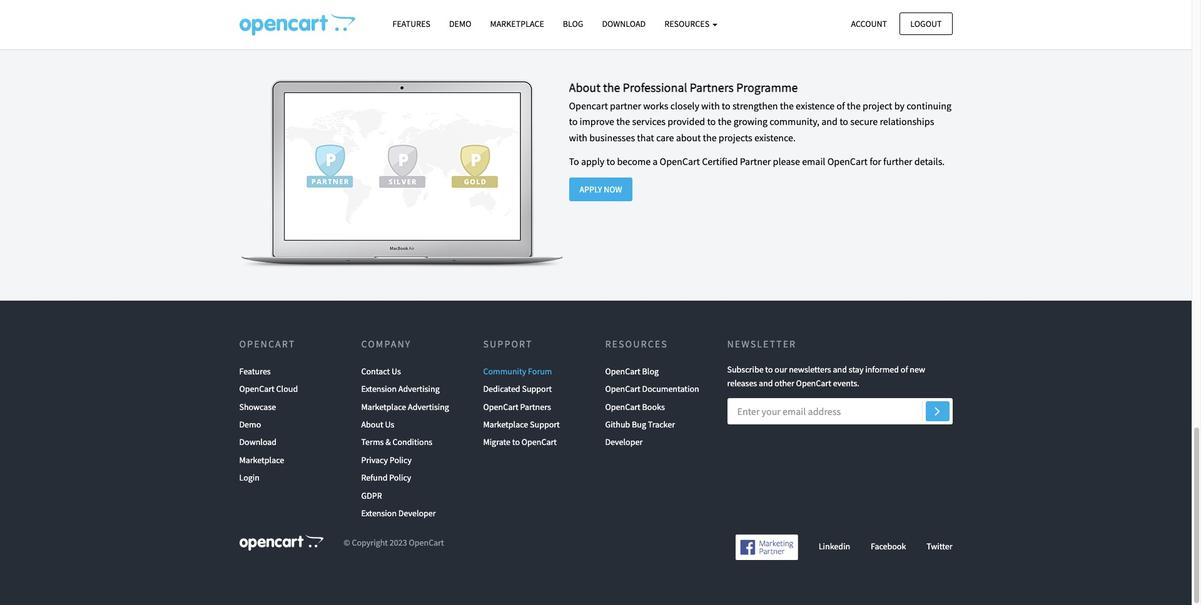 Task type: describe. For each thing, give the bounding box(es) containing it.
our
[[775, 364, 788, 375]]

about for us
[[362, 419, 384, 431]]

services
[[633, 115, 666, 128]]

community forum link
[[484, 363, 552, 381]]

marketplace advertising
[[362, 402, 449, 413]]

support for marketplace
[[530, 419, 560, 431]]

become
[[618, 155, 651, 168]]

dedicated support link
[[484, 381, 552, 398]]

gdpr
[[362, 490, 382, 502]]

github bug tracker link
[[606, 416, 675, 434]]

partner
[[740, 155, 771, 168]]

©
[[344, 538, 350, 549]]

us for contact us
[[392, 366, 401, 377]]

migrate to opencart
[[484, 437, 557, 448]]

a
[[653, 155, 658, 168]]

extension for extension developer
[[362, 508, 397, 520]]

refund
[[362, 473, 388, 484]]

opencart partners
[[484, 402, 551, 413]]

relationships
[[880, 115, 935, 128]]

programme
[[737, 79, 798, 95]]

opencart partners link
[[484, 398, 551, 416]]

opencart down opencart blog 'link'
[[606, 384, 641, 395]]

demo for rightmost demo link
[[449, 18, 472, 29]]

marketplace advertising link
[[362, 398, 449, 416]]

bug
[[632, 419, 647, 431]]

features for opencart cloud
[[239, 366, 271, 377]]

contact us
[[362, 366, 401, 377]]

stay
[[849, 364, 864, 375]]

opencart - partners image
[[239, 13, 355, 36]]

us for about us
[[385, 419, 395, 431]]

download link for demo
[[239, 434, 277, 452]]

the up projects
[[718, 115, 732, 128]]

opencart up the github
[[606, 402, 641, 413]]

opencart inside "link"
[[522, 437, 557, 448]]

events.
[[834, 378, 860, 389]]

conditions
[[393, 437, 433, 448]]

gdpr link
[[362, 487, 382, 505]]

copyright
[[352, 538, 388, 549]]

further
[[884, 155, 913, 168]]

opencart right 2023
[[409, 538, 444, 549]]

0 horizontal spatial marketplace link
[[239, 452, 284, 470]]

about us
[[362, 419, 395, 431]]

terms & conditions
[[362, 437, 433, 448]]

company
[[362, 338, 411, 350]]

that
[[637, 131, 655, 144]]

provided
[[668, 115, 706, 128]]

details.
[[915, 155, 945, 168]]

login link
[[239, 470, 260, 487]]

existence.
[[755, 131, 796, 144]]

opencart up opencart cloud
[[239, 338, 296, 350]]

the up secure
[[847, 99, 861, 112]]

opencart
[[569, 99, 608, 112]]

newsletters
[[789, 364, 832, 375]]

of inside about the professional partners programme opencart partner works closely with to strengthen the existence of the project by continuing to improve the services provided to the growing community, and to secure relationships with businesses that care about the projects existence.
[[837, 99, 845, 112]]

angle right image
[[935, 404, 941, 419]]

contact us link
[[362, 363, 401, 381]]

linkedin
[[819, 541, 851, 553]]

1 horizontal spatial demo link
[[440, 13, 481, 35]]

opencart down dedicated
[[484, 402, 519, 413]]

extension developer
[[362, 508, 436, 520]]

documentation
[[643, 384, 700, 395]]

refund policy
[[362, 473, 412, 484]]

about us link
[[362, 416, 395, 434]]

advertising for extension advertising
[[399, 384, 440, 395]]

logout
[[911, 18, 942, 29]]

account link
[[841, 12, 898, 35]]

opencart up showcase on the left bottom of page
[[239, 384, 275, 395]]

policy for privacy policy
[[390, 455, 412, 466]]

0 horizontal spatial developer
[[399, 508, 436, 520]]

twitter
[[927, 541, 953, 553]]

new
[[910, 364, 926, 375]]

terms & conditions link
[[362, 434, 433, 452]]

and inside about the professional partners programme opencart partner works closely with to strengthen the existence of the project by continuing to improve the services provided to the growing community, and to secure relationships with businesses that care about the projects existence.
[[822, 115, 838, 128]]

resources link
[[656, 13, 727, 35]]

0 horizontal spatial with
[[569, 131, 588, 144]]

community forum
[[484, 366, 552, 377]]

closely
[[671, 99, 700, 112]]

businesses
[[590, 131, 635, 144]]

privacy
[[362, 455, 388, 466]]

opencart documentation link
[[606, 381, 700, 398]]

opencart blog link
[[606, 363, 659, 381]]

to right the apply
[[607, 155, 616, 168]]

features link for demo
[[383, 13, 440, 35]]

extension advertising link
[[362, 381, 440, 398]]

professional
[[623, 79, 688, 95]]

opencart right the a
[[660, 155, 700, 168]]

about for the
[[569, 79, 601, 95]]

policy for refund policy
[[389, 473, 412, 484]]

to apply to become a opencart certified partner please email opencart for further details.
[[569, 155, 945, 168]]

partners inside about the professional partners programme opencart partner works closely with to strengthen the existence of the project by continuing to improve the services provided to the growing community, and to secure relationships with businesses that care about the projects existence.
[[690, 79, 734, 95]]

the down the 'partner'
[[617, 115, 631, 128]]

opencart left for
[[828, 155, 868, 168]]

community
[[484, 366, 527, 377]]

1 horizontal spatial developer
[[606, 437, 643, 448]]

to left strengthen
[[722, 99, 731, 112]]

showcase
[[239, 402, 276, 413]]



Task type: locate. For each thing, give the bounding box(es) containing it.
advertising
[[399, 384, 440, 395], [408, 402, 449, 413]]

© copyright 2023 opencart
[[344, 538, 444, 549]]

1 vertical spatial features link
[[239, 363, 271, 381]]

marketplace inside 'link'
[[362, 402, 406, 413]]

0 vertical spatial features
[[393, 18, 431, 29]]

showcase link
[[239, 398, 276, 416]]

download right blog "link"
[[602, 18, 646, 29]]

blog inside 'link'
[[643, 366, 659, 377]]

apply
[[580, 184, 602, 195]]

advertising up marketplace advertising
[[399, 384, 440, 395]]

1 vertical spatial support
[[522, 384, 552, 395]]

about
[[676, 131, 701, 144]]

to
[[569, 155, 579, 168]]

opencart down newsletters
[[797, 378, 832, 389]]

1 horizontal spatial download
[[602, 18, 646, 29]]

policy down 'privacy policy' 'link'
[[389, 473, 412, 484]]

community,
[[770, 115, 820, 128]]

0 vertical spatial download link
[[593, 13, 656, 35]]

1 horizontal spatial with
[[702, 99, 720, 112]]

1 horizontal spatial partners
[[690, 79, 734, 95]]

releases
[[728, 378, 758, 389]]

resources
[[665, 18, 712, 29], [606, 338, 668, 350]]

0 vertical spatial developer
[[606, 437, 643, 448]]

1 horizontal spatial about
[[569, 79, 601, 95]]

with up to
[[569, 131, 588, 144]]

developer up 2023
[[399, 508, 436, 520]]

github bug tracker
[[606, 419, 675, 431]]

privacy policy
[[362, 455, 412, 466]]

opencart books
[[606, 402, 665, 413]]

forum
[[528, 366, 552, 377]]

blog inside "link"
[[563, 18, 584, 29]]

care
[[657, 131, 674, 144]]

0 vertical spatial advertising
[[399, 384, 440, 395]]

features for demo
[[393, 18, 431, 29]]

migrate to opencart link
[[484, 434, 557, 452]]

2 vertical spatial and
[[759, 378, 773, 389]]

facebook marketing partner image
[[736, 535, 799, 561]]

blog
[[563, 18, 584, 29], [643, 366, 659, 377]]

0 horizontal spatial partners
[[521, 402, 551, 413]]

0 horizontal spatial features
[[239, 366, 271, 377]]

1 horizontal spatial blog
[[643, 366, 659, 377]]

1 vertical spatial policy
[[389, 473, 412, 484]]

facebook link
[[871, 541, 907, 553]]

subscribe to our newsletters and stay informed of new releases and other opencart events.
[[728, 364, 926, 389]]

1 horizontal spatial features
[[393, 18, 431, 29]]

marketplace up migrate
[[484, 419, 528, 431]]

extension down contact us link
[[362, 384, 397, 395]]

0 horizontal spatial blog
[[563, 18, 584, 29]]

1 vertical spatial about
[[362, 419, 384, 431]]

marketplace link
[[481, 13, 554, 35], [239, 452, 284, 470]]

marketplace up about us
[[362, 402, 406, 413]]

features inside features link
[[393, 18, 431, 29]]

download down showcase link
[[239, 437, 277, 448]]

partner
[[610, 99, 642, 112]]

of inside subscribe to our newsletters and stay informed of new releases and other opencart events.
[[901, 364, 909, 375]]

support up community
[[484, 338, 533, 350]]

0 vertical spatial features link
[[383, 13, 440, 35]]

demo for the leftmost demo link
[[239, 419, 261, 431]]

about up terms
[[362, 419, 384, 431]]

newsletter
[[728, 338, 797, 350]]

privacy policy link
[[362, 452, 412, 470]]

with right closely
[[702, 99, 720, 112]]

existence
[[796, 99, 835, 112]]

support
[[484, 338, 533, 350], [522, 384, 552, 395], [530, 419, 560, 431]]

2023
[[390, 538, 407, 549]]

to inside the migrate to opencart "link"
[[513, 437, 520, 448]]

partners up closely
[[690, 79, 734, 95]]

1 vertical spatial features
[[239, 366, 271, 377]]

about the professional partners programme opencart partner works closely with to strengthen the existence of the project by continuing to improve the services provided to the growing community, and to secure relationships with businesses that care about the projects existence.
[[569, 79, 952, 144]]

developer down the github
[[606, 437, 643, 448]]

apply
[[581, 155, 605, 168]]

features link for opencart cloud
[[239, 363, 271, 381]]

0 vertical spatial about
[[569, 79, 601, 95]]

twitter link
[[927, 541, 953, 553]]

2 policy from the top
[[389, 473, 412, 484]]

1 vertical spatial partners
[[521, 402, 551, 413]]

download link
[[593, 13, 656, 35], [239, 434, 277, 452]]

email
[[803, 155, 826, 168]]

marketplace
[[490, 18, 545, 29], [362, 402, 406, 413], [484, 419, 528, 431], [239, 455, 284, 466]]

marketplace up login
[[239, 455, 284, 466]]

&
[[386, 437, 391, 448]]

1 vertical spatial of
[[901, 364, 909, 375]]

resources inside "link"
[[665, 18, 712, 29]]

1 vertical spatial advertising
[[408, 402, 449, 413]]

please
[[773, 155, 801, 168]]

dedicated
[[484, 384, 521, 395]]

0 vertical spatial us
[[392, 366, 401, 377]]

strengthen
[[733, 99, 778, 112]]

0 vertical spatial demo link
[[440, 13, 481, 35]]

extension for extension advertising
[[362, 384, 397, 395]]

dedicated support
[[484, 384, 552, 395]]

to right provided
[[708, 115, 716, 128]]

extension inside extension advertising link
[[362, 384, 397, 395]]

and
[[822, 115, 838, 128], [833, 364, 848, 375], [759, 378, 773, 389]]

the up the 'partner'
[[603, 79, 621, 95]]

us up extension advertising
[[392, 366, 401, 377]]

us
[[392, 366, 401, 377], [385, 419, 395, 431]]

opencart blog
[[606, 366, 659, 377]]

0 horizontal spatial demo
[[239, 419, 261, 431]]

advertising down extension advertising link in the bottom of the page
[[408, 402, 449, 413]]

1 policy from the top
[[390, 455, 412, 466]]

1 vertical spatial blog
[[643, 366, 659, 377]]

github
[[606, 419, 631, 431]]

opencart inside subscribe to our newsletters and stay informed of new releases and other opencart events.
[[797, 378, 832, 389]]

marketplace support
[[484, 419, 560, 431]]

extension advertising
[[362, 384, 440, 395]]

subscribe
[[728, 364, 764, 375]]

migrate
[[484, 437, 511, 448]]

0 vertical spatial support
[[484, 338, 533, 350]]

0 horizontal spatial download
[[239, 437, 277, 448]]

1 vertical spatial with
[[569, 131, 588, 144]]

the
[[603, 79, 621, 95], [780, 99, 794, 112], [847, 99, 861, 112], [617, 115, 631, 128], [718, 115, 732, 128], [703, 131, 717, 144]]

about up "opencart"
[[569, 79, 601, 95]]

growing
[[734, 115, 768, 128]]

2 vertical spatial support
[[530, 419, 560, 431]]

0 horizontal spatial demo link
[[239, 416, 261, 434]]

1 vertical spatial download link
[[239, 434, 277, 452]]

1 vertical spatial developer
[[399, 508, 436, 520]]

0 horizontal spatial download link
[[239, 434, 277, 452]]

support down forum
[[522, 384, 552, 395]]

0 vertical spatial download
[[602, 18, 646, 29]]

0 vertical spatial policy
[[390, 455, 412, 466]]

opencart books link
[[606, 398, 665, 416]]

to down "opencart"
[[569, 115, 578, 128]]

1 horizontal spatial download link
[[593, 13, 656, 35]]

books
[[643, 402, 665, 413]]

demo
[[449, 18, 472, 29], [239, 419, 261, 431]]

opencart up opencart documentation
[[606, 366, 641, 377]]

developer link
[[606, 434, 643, 452]]

policy down terms & conditions "link"
[[390, 455, 412, 466]]

1 vertical spatial download
[[239, 437, 277, 448]]

account
[[852, 18, 888, 29]]

demo inside demo link
[[449, 18, 472, 29]]

certified
[[702, 155, 738, 168]]

to left our at the bottom right of page
[[766, 364, 773, 375]]

about inside about the professional partners programme opencart partner works closely with to strengthen the existence of the project by continuing to improve the services provided to the growing community, and to secure relationships with businesses that care about the projects existence.
[[569, 79, 601, 95]]

1 vertical spatial marketplace link
[[239, 452, 284, 470]]

0 vertical spatial demo
[[449, 18, 472, 29]]

contact
[[362, 366, 390, 377]]

extension inside extension developer link
[[362, 508, 397, 520]]

1 vertical spatial and
[[833, 364, 848, 375]]

download link for blog
[[593, 13, 656, 35]]

1 horizontal spatial marketplace link
[[481, 13, 554, 35]]

1 vertical spatial demo
[[239, 419, 261, 431]]

and up events.
[[833, 364, 848, 375]]

0 vertical spatial blog
[[563, 18, 584, 29]]

logout link
[[900, 12, 953, 35]]

to down marketplace support link
[[513, 437, 520, 448]]

extension down the gdpr "link"
[[362, 508, 397, 520]]

download for demo
[[239, 437, 277, 448]]

1 vertical spatial demo link
[[239, 416, 261, 434]]

blog link
[[554, 13, 593, 35]]

of left new
[[901, 364, 909, 375]]

login
[[239, 473, 260, 484]]

1 extension from the top
[[362, 384, 397, 395]]

of right existence
[[837, 99, 845, 112]]

continuing
[[907, 99, 952, 112]]

0 vertical spatial partners
[[690, 79, 734, 95]]

0 horizontal spatial features link
[[239, 363, 271, 381]]

us up the &
[[385, 419, 395, 431]]

1 vertical spatial us
[[385, 419, 395, 431]]

works
[[644, 99, 669, 112]]

1 horizontal spatial features link
[[383, 13, 440, 35]]

projects
[[719, 131, 753, 144]]

opencart
[[660, 155, 700, 168], [828, 155, 868, 168], [239, 338, 296, 350], [606, 366, 641, 377], [797, 378, 832, 389], [239, 384, 275, 395], [606, 384, 641, 395], [484, 402, 519, 413], [606, 402, 641, 413], [522, 437, 557, 448], [409, 538, 444, 549]]

Enter your email address text field
[[728, 399, 953, 425]]

2 extension from the top
[[362, 508, 397, 520]]

informed
[[866, 364, 900, 375]]

opencart image
[[239, 535, 323, 552]]

secure
[[851, 115, 878, 128]]

0 vertical spatial with
[[702, 99, 720, 112]]

and left other
[[759, 378, 773, 389]]

marketplace left blog "link"
[[490, 18, 545, 29]]

0 vertical spatial extension
[[362, 384, 397, 395]]

extension
[[362, 384, 397, 395], [362, 508, 397, 520]]

and down existence
[[822, 115, 838, 128]]

0 horizontal spatial of
[[837, 99, 845, 112]]

improve
[[580, 115, 615, 128]]

0 horizontal spatial about
[[362, 419, 384, 431]]

with
[[702, 99, 720, 112], [569, 131, 588, 144]]

the right about
[[703, 131, 717, 144]]

tracker
[[648, 419, 675, 431]]

opencart cloud link
[[239, 381, 298, 398]]

1 vertical spatial extension
[[362, 508, 397, 520]]

download for blog
[[602, 18, 646, 29]]

to left secure
[[840, 115, 849, 128]]

apply now link
[[569, 178, 633, 202]]

features link
[[383, 13, 440, 35], [239, 363, 271, 381]]

1 vertical spatial resources
[[606, 338, 668, 350]]

linkedin link
[[819, 541, 851, 553]]

opencart cloud
[[239, 384, 298, 395]]

1 horizontal spatial of
[[901, 364, 909, 375]]

support for dedicated
[[522, 384, 552, 395]]

of
[[837, 99, 845, 112], [901, 364, 909, 375]]

support up 'migrate to opencart'
[[530, 419, 560, 431]]

0 vertical spatial marketplace link
[[481, 13, 554, 35]]

the up community,
[[780, 99, 794, 112]]

policy inside 'link'
[[390, 455, 412, 466]]

advertising inside 'link'
[[408, 402, 449, 413]]

policy
[[390, 455, 412, 466], [389, 473, 412, 484]]

facebook
[[871, 541, 907, 553]]

advertising for marketplace advertising
[[408, 402, 449, 413]]

demo link
[[440, 13, 481, 35], [239, 416, 261, 434]]

0 vertical spatial of
[[837, 99, 845, 112]]

opencart down marketplace support link
[[522, 437, 557, 448]]

0 vertical spatial and
[[822, 115, 838, 128]]

cloud
[[276, 384, 298, 395]]

terms
[[362, 437, 384, 448]]

0 vertical spatial resources
[[665, 18, 712, 29]]

partners up marketplace support
[[521, 402, 551, 413]]

to inside subscribe to our newsletters and stay informed of new releases and other opencart events.
[[766, 364, 773, 375]]

1 horizontal spatial demo
[[449, 18, 472, 29]]



Task type: vqa. For each thing, say whether or not it's contained in the screenshot.
Features link corresponding to Demo
yes



